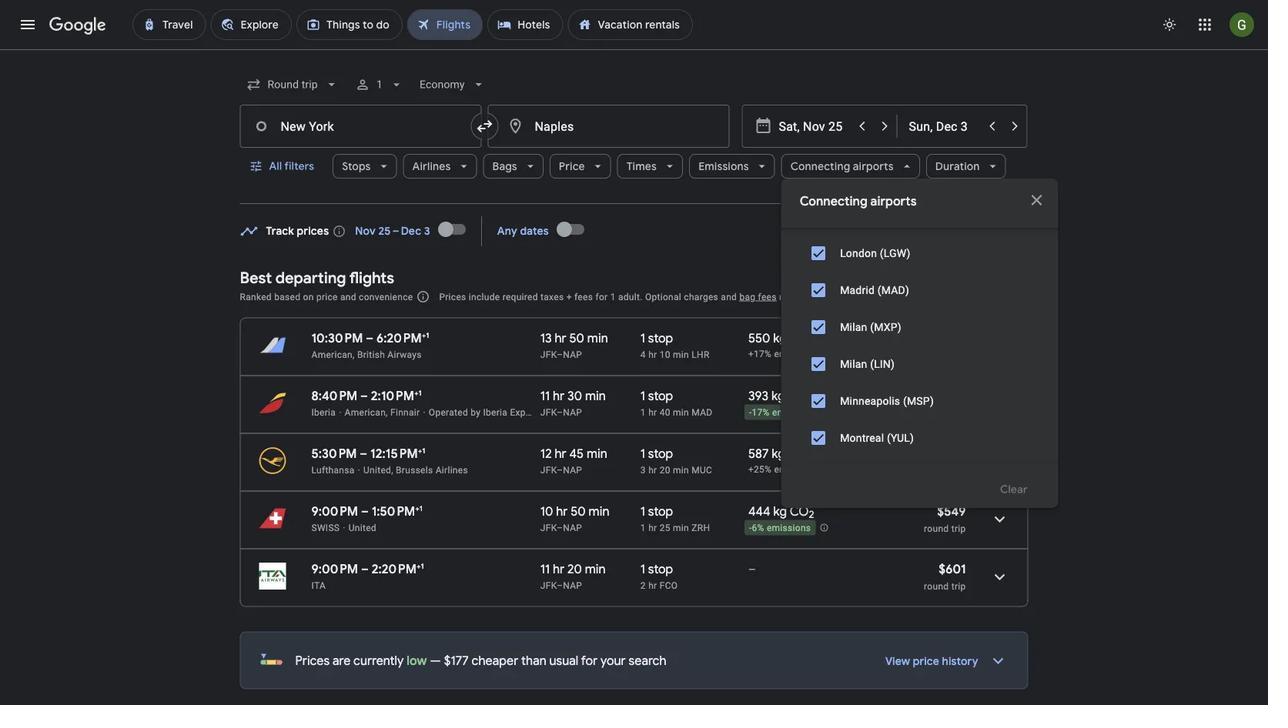 Task type: vqa. For each thing, say whether or not it's contained in the screenshot.
444 kg CO 2
yes



Task type: locate. For each thing, give the bounding box(es) containing it.
iberia
[[312, 407, 336, 418], [483, 407, 508, 418]]

jfk inside 12 hr 45 min jfk – nap
[[541, 465, 557, 476]]

-
[[749, 408, 752, 418], [749, 523, 752, 534]]

min right 40
[[673, 407, 689, 418]]

duration button
[[926, 148, 1006, 185]]

kg inside 444 kg co 2
[[774, 504, 787, 519]]

hr
[[555, 330, 567, 346], [649, 349, 657, 360], [553, 388, 565, 404], [649, 407, 657, 418], [555, 446, 567, 462], [649, 465, 657, 476], [556, 504, 568, 519], [649, 523, 657, 533], [553, 561, 565, 577], [649, 580, 657, 591]]

3 for 25 – dec
[[424, 225, 430, 238]]

airports inside popup button
[[853, 159, 894, 173]]

nap inside 11 hr 20 min jfk – nap
[[563, 580, 582, 591]]

airlines inside popup button
[[412, 159, 451, 173]]

price inside button
[[954, 223, 981, 237]]

11 for 11 hr 30 min
[[541, 388, 550, 404]]

min right 13
[[587, 330, 608, 346]]

co for 444
[[790, 504, 809, 519]]

1 horizontal spatial fees
[[758, 292, 777, 302]]

444 kg co 2
[[749, 504, 815, 522]]

round
[[924, 408, 949, 419], [924, 523, 949, 534], [924, 581, 949, 592]]

prices for prices are currently low — $177 cheaper than usual for your search
[[295, 653, 330, 669]]

0 vertical spatial trip
[[952, 408, 966, 419]]

connecting airports inside connecting airports popup button
[[791, 159, 894, 173]]

– down total duration 12 hr 45 min. element
[[557, 465, 563, 476]]

2 inside the '550 kg co 2'
[[809, 335, 815, 348]]

531 US dollars text field
[[940, 446, 966, 462]]

for left your
[[581, 653, 598, 669]]

co for 393
[[788, 388, 807, 404]]

0 horizontal spatial price
[[316, 292, 338, 302]]

learn more about ranking image
[[416, 290, 430, 304]]

0 vertical spatial 11
[[541, 388, 550, 404]]

jfk inside 11 hr 20 min jfk – nap
[[541, 580, 557, 591]]

stop inside 1 stop 2 hr fco
[[648, 561, 673, 577]]

2 inside 587 kg co 2
[[807, 451, 813, 464]]

view
[[886, 655, 911, 669]]

stop inside the 1 stop 1 hr 25 min zrh
[[648, 504, 673, 519]]

kg up "+25% emissions"
[[772, 446, 786, 462]]

2 stop from the top
[[648, 388, 673, 404]]

stop up fco
[[648, 561, 673, 577]]

hr right the "4" at right
[[649, 349, 657, 360]]

2
[[809, 335, 815, 348], [807, 393, 813, 406], [807, 451, 813, 464], [809, 508, 815, 522], [641, 580, 646, 591]]

0 vertical spatial airlines
[[412, 159, 451, 173]]

0 vertical spatial price
[[316, 292, 338, 302]]

1 stop flight. element up fco
[[641, 561, 673, 580]]

1 stop flight. element for 11 hr 20 min
[[641, 561, 673, 580]]

nap inside 10 hr 50 min jfk – nap
[[563, 523, 582, 533]]

4 jfk from the top
[[541, 523, 557, 533]]

1 stop 2 hr fco
[[641, 561, 678, 591]]

1 stop flight. element up 40
[[641, 388, 673, 406]]

0 vertical spatial 20
[[660, 465, 671, 476]]

1 stop flight. element up 25 at right bottom
[[641, 504, 673, 522]]

kg up the +17% emissions
[[774, 330, 787, 346]]

1 nap from the top
[[563, 349, 582, 360]]

layover (1 of 1) is a 4 hr 10 min layover at heathrow airport in london. element
[[641, 349, 741, 361]]

2 round from the top
[[924, 523, 949, 534]]

1 horizontal spatial price
[[954, 223, 981, 237]]

connecting down departure text field on the top of the page
[[791, 159, 851, 173]]

1 horizontal spatial 3
[[641, 465, 646, 476]]

min right 45
[[587, 446, 608, 462]]

0 vertical spatial round
[[924, 408, 949, 419]]

and left bag
[[721, 292, 737, 302]]

1 horizontal spatial 20
[[660, 465, 671, 476]]

11 for 11 hr 20 min
[[541, 561, 550, 577]]

nap inside 11 hr 30 min jfk – nap
[[563, 407, 582, 418]]

0 horizontal spatial fees
[[575, 292, 593, 302]]

- for 393
[[749, 408, 752, 418]]

– down 6%
[[749, 561, 756, 577]]

1 iberia from the left
[[312, 407, 336, 418]]

3 stop from the top
[[648, 446, 673, 462]]

Departure text field
[[779, 106, 850, 147]]

and
[[340, 292, 356, 302], [721, 292, 737, 302]]

1 stop flight. element for 13 hr 50 min
[[641, 330, 673, 349]]

Arrival time: 2:10 PM on  Sunday, November 26. text field
[[371, 388, 422, 404]]

1 vertical spatial airlines
[[436, 465, 468, 476]]

0 vertical spatial airports
[[853, 159, 894, 173]]

jfk for 10 hr 50 min
[[541, 523, 557, 533]]

$549
[[937, 504, 966, 519]]

kg inside 587 kg co 2
[[772, 446, 786, 462]]

1 vertical spatial connecting airports
[[800, 194, 917, 209]]

50 inside 13 hr 50 min jfk – nap
[[570, 330, 585, 346]]

+ inside 10:30 pm – 6:20 pm + 1
[[422, 330, 426, 340]]

1 vertical spatial price
[[954, 223, 981, 237]]

1 inside "1 stop 3 hr 20 min muc"
[[641, 446, 645, 462]]

min inside the 1 stop 1 hr 25 min zrh
[[673, 523, 689, 533]]

price
[[316, 292, 338, 302], [913, 655, 940, 669]]

3 right 25 – dec
[[424, 225, 430, 238]]

nov
[[355, 225, 376, 238]]

milan for milan (lin)
[[840, 358, 867, 370]]

393
[[749, 388, 769, 404]]

+ inside 9:00 pm – 2:20 pm + 1
[[417, 561, 421, 571]]

airports up the london (lhr)
[[853, 159, 894, 173]]

3 inside "1 stop 3 hr 20 min muc"
[[641, 465, 646, 476]]

1 horizontal spatial iberia
[[483, 407, 508, 418]]

12:15 pm
[[370, 446, 418, 462]]

1 inside 1 stop 4 hr 10 min lhr
[[641, 330, 645, 346]]

price
[[559, 159, 585, 173], [954, 223, 981, 237]]

jfk for 13 hr 50 min
[[541, 349, 557, 360]]

fees right taxes
[[575, 292, 593, 302]]

1 1 stop flight. element from the top
[[641, 330, 673, 349]]

1 horizontal spatial and
[[721, 292, 737, 302]]

- down the 444
[[749, 523, 752, 534]]

connecting inside connecting airports popup button
[[791, 159, 851, 173]]

5 jfk from the top
[[541, 580, 557, 591]]

co up -17% emissions
[[788, 388, 807, 404]]

stop inside 1 stop 4 hr 10 min lhr
[[648, 330, 673, 346]]

min inside 10 hr 50 min jfk – nap
[[589, 504, 610, 519]]

nap
[[563, 349, 582, 360], [563, 407, 582, 418], [563, 465, 582, 476], [563, 523, 582, 533], [563, 580, 582, 591]]

airlines
[[412, 159, 451, 173], [436, 465, 468, 476]]

50 down 12 hr 45 min jfk – nap
[[571, 504, 586, 519]]

10 inside 10 hr 50 min jfk – nap
[[541, 504, 553, 519]]

co inside 444 kg co 2
[[790, 504, 809, 519]]

Arrival time: 1:50 PM on  Sunday, November 26. text field
[[372, 504, 423, 519]]

17%
[[752, 408, 770, 418]]

1 stop flight. element for 12 hr 45 min
[[641, 446, 673, 464]]

american,
[[312, 349, 355, 360], [345, 407, 388, 418]]

0 vertical spatial 10
[[660, 349, 671, 360]]

0 vertical spatial prices
[[439, 292, 466, 302]]

trip for $601
[[952, 581, 966, 592]]

1 vertical spatial 50
[[571, 504, 586, 519]]

filters
[[284, 159, 314, 173]]

(yul)
[[887, 432, 914, 444]]

american, down 8:40 pm – 2:10 pm + 1
[[345, 407, 388, 418]]

find the best price region
[[240, 211, 1029, 256]]

total duration 11 hr 20 min. element
[[541, 561, 641, 580]]

american, down 10:30 pm on the left top of page
[[312, 349, 355, 360]]

5 nap from the top
[[563, 580, 582, 591]]

co up "+25% emissions"
[[788, 446, 807, 462]]

jfk for 11 hr 20 min
[[541, 580, 557, 591]]

9:00 pm – 2:20 pm + 1
[[312, 561, 424, 577]]

emissions down 587 kg co 2
[[774, 465, 819, 475]]

Departure time: 8:40 PM. text field
[[312, 388, 358, 404]]

None search field
[[240, 66, 1059, 508]]

+17% emissions
[[749, 349, 819, 360]]

stop up layover (1 of 1) is a 4 hr 10 min layover at heathrow airport in london. element
[[648, 330, 673, 346]]

1 stop flight. element
[[641, 330, 673, 349], [641, 388, 673, 406], [641, 446, 673, 464], [641, 504, 673, 522], [641, 561, 673, 580]]

madrid
[[840, 284, 875, 297]]

0 vertical spatial connecting
[[791, 159, 851, 173]]

hr inside "1 stop 3 hr 20 min muc"
[[649, 465, 657, 476]]

min left lhr
[[673, 349, 689, 360]]

5 1 stop flight. element from the top
[[641, 561, 673, 580]]

nap for 12 hr 45 min
[[563, 465, 582, 476]]

$549 round trip
[[924, 504, 966, 534]]

2 - from the top
[[749, 523, 752, 534]]

1 11 from the top
[[541, 388, 550, 404]]

min right 25 at right bottom
[[673, 523, 689, 533]]

+ inside 9:00 pm – 1:50 pm + 1
[[415, 504, 420, 513]]

1 vertical spatial round
[[924, 523, 949, 534]]

flight details. leaves john f. kennedy international airport at 9:00 pm on saturday, november 25 and arrives at naples international airport at 1:50 pm on sunday, november 26. image
[[982, 501, 1019, 538]]

milan down passenger
[[840, 321, 867, 333]]

trip down the '$549' text box at the right bottom
[[952, 523, 966, 534]]

12
[[541, 446, 552, 462]]

jfk inside 10 hr 50 min jfk – nap
[[541, 523, 557, 533]]

nap for 11 hr 30 min
[[563, 407, 582, 418]]

and down flights
[[340, 292, 356, 302]]

1 vertical spatial 10
[[541, 504, 553, 519]]

operated by iberia express
[[429, 407, 544, 418]]

2 nap from the top
[[563, 407, 582, 418]]

1 stop flight. element up the "4" at right
[[641, 330, 673, 349]]

co inside 393 kg co 2
[[788, 388, 807, 404]]

1 and from the left
[[340, 292, 356, 302]]

0 horizontal spatial 20
[[568, 561, 582, 577]]

-17% emissions
[[749, 408, 817, 418]]

loading results progress bar
[[0, 49, 1268, 52]]

1 inside 5:30 pm – 12:15 pm + 1
[[422, 446, 425, 456]]

4 nap from the top
[[563, 523, 582, 533]]

montreal (yul)
[[840, 432, 914, 444]]

airlines inside best departing flights main content
[[436, 465, 468, 476]]

2 up -6% emissions
[[809, 508, 815, 522]]

nap inside 13 hr 50 min jfk – nap
[[563, 349, 582, 360]]

– right express
[[557, 407, 563, 418]]

9:00 pm up swiss
[[312, 504, 358, 519]]

+ down arrival time: 1:50 pm on  sunday, november 26. text field
[[417, 561, 421, 571]]

1 horizontal spatial 10
[[660, 349, 671, 360]]

(lhr)
[[880, 210, 908, 223]]

1 vertical spatial connecting
[[800, 194, 868, 209]]

1 inside 10:30 pm – 6:20 pm + 1
[[426, 330, 429, 340]]

2:20 pm
[[372, 561, 417, 577]]

london for london (lgw)
[[840, 247, 877, 260]]

0 vertical spatial -
[[749, 408, 752, 418]]

2 up -17% emissions
[[807, 393, 813, 406]]

2 vertical spatial trip
[[952, 581, 966, 592]]

on
[[303, 292, 314, 302]]

price right view
[[913, 655, 940, 669]]

2 inside 1 stop 2 hr fco
[[641, 580, 646, 591]]

layover (1 of 1) is a 3 hr 20 min layover at munich international airport in munich. element
[[641, 464, 741, 476]]

11 inside 11 hr 30 min jfk – nap
[[541, 388, 550, 404]]

0 horizontal spatial 3
[[424, 225, 430, 238]]

assistance
[[876, 292, 923, 302]]

for left adult.
[[596, 292, 608, 302]]

connecting airports
[[791, 159, 894, 173], [800, 194, 917, 209]]

2 trip from the top
[[952, 523, 966, 534]]

0 vertical spatial connecting airports
[[791, 159, 894, 173]]

1 milan from the top
[[840, 321, 867, 333]]

45
[[570, 446, 584, 462]]

$601
[[939, 561, 966, 577]]

2 for 393
[[807, 393, 813, 406]]

min down 12 hr 45 min jfk – nap
[[589, 504, 610, 519]]

10 hr 50 min jfk – nap
[[541, 504, 610, 533]]

2 london from the top
[[840, 247, 877, 260]]

fees
[[575, 292, 593, 302], [758, 292, 777, 302]]

ita
[[312, 580, 326, 591]]

11 hr 20 min jfk – nap
[[541, 561, 606, 591]]

+ for 1:50 pm
[[415, 504, 420, 513]]

+ inside 5:30 pm – 12:15 pm + 1
[[418, 446, 422, 456]]

swap origin and destination. image
[[476, 117, 494, 136]]

None field
[[240, 71, 346, 99], [413, 71, 493, 99], [240, 71, 346, 99], [413, 71, 493, 99]]

2 inside 393 kg co 2
[[807, 393, 813, 406]]

hr inside 11 hr 20 min jfk – nap
[[553, 561, 565, 577]]

price inside popup button
[[559, 159, 585, 173]]

2 vertical spatial round
[[924, 581, 949, 592]]

10
[[660, 349, 671, 360], [541, 504, 553, 519]]

round inside $601 round trip
[[924, 581, 949, 592]]

0 vertical spatial 3
[[424, 225, 430, 238]]

1 inside 8:40 pm – 2:10 pm + 1
[[419, 388, 422, 398]]

1 stop from the top
[[648, 330, 673, 346]]

3 jfk from the top
[[541, 465, 557, 476]]

total duration 11 hr 30 min. element
[[541, 388, 641, 406]]

prices right learn more about ranking icon
[[439, 292, 466, 302]]

0 horizontal spatial prices
[[295, 653, 330, 669]]

london down date grid button
[[840, 247, 877, 260]]

co inside the '550 kg co 2'
[[790, 330, 809, 346]]

price right 'bags' popup button
[[559, 159, 585, 173]]

10 right the "4" at right
[[660, 349, 671, 360]]

2 jfk from the top
[[541, 407, 557, 418]]

for
[[596, 292, 608, 302], [581, 653, 598, 669]]

2 up the +17% emissions
[[809, 335, 815, 348]]

trip up $531
[[952, 408, 966, 419]]

1 stop 3 hr 20 min muc
[[641, 446, 713, 476]]

Arrival time: 6:20 PM on  Sunday, November 26. text field
[[377, 330, 429, 346]]

2 for 550
[[809, 335, 815, 348]]

0 vertical spatial price
[[559, 159, 585, 173]]

11 up express
[[541, 388, 550, 404]]

nap down the total duration 10 hr 50 min. "element"
[[563, 523, 582, 533]]

prices for prices include required taxes + fees for 1 adult. optional charges and bag fees may apply. passenger assistance
[[439, 292, 466, 302]]

jfk down total duration 11 hr 20 min. "element"
[[541, 580, 557, 591]]

3 nap from the top
[[563, 465, 582, 476]]

2 11 from the top
[[541, 561, 550, 577]]

connecting airports down departure text field on the top of the page
[[791, 159, 894, 173]]

leaves john f. kennedy international airport at 8:40 pm on saturday, november 25 and arrives at naples international airport at 2:10 pm on sunday, november 26. element
[[312, 388, 422, 404]]

price graph button
[[914, 216, 1025, 244]]

emissions button
[[689, 148, 775, 185]]

0 vertical spatial milan
[[840, 321, 867, 333]]

3 round from the top
[[924, 581, 949, 592]]

0 vertical spatial 9:00 pm
[[312, 504, 358, 519]]

50 inside 10 hr 50 min jfk – nap
[[571, 504, 586, 519]]

1 vertical spatial american,
[[345, 407, 388, 418]]

11 inside 11 hr 20 min jfk – nap
[[541, 561, 550, 577]]

1 vertical spatial -
[[749, 523, 752, 534]]

american, british airways
[[312, 349, 422, 360]]

50 for 10
[[571, 504, 586, 519]]

2 for 587
[[807, 451, 813, 464]]

10 down 12 hr 45 min jfk – nap
[[541, 504, 553, 519]]

min inside 13 hr 50 min jfk – nap
[[587, 330, 608, 346]]

– down total duration 11 hr 20 min. "element"
[[557, 580, 563, 591]]

ranked based on price and convenience
[[240, 292, 413, 302]]

+ down the united, brussels airlines
[[415, 504, 420, 513]]

5 stop from the top
[[648, 561, 673, 577]]

1 vertical spatial price
[[913, 655, 940, 669]]

4 1 stop flight. element from the top
[[641, 504, 673, 522]]

1 stop 4 hr 10 min lhr
[[641, 330, 710, 360]]

min down 10 hr 50 min jfk – nap
[[585, 561, 606, 577]]

airlines button
[[403, 148, 477, 185]]

+ up the united, brussels airlines
[[418, 446, 422, 456]]

are
[[333, 653, 351, 669]]

0 vertical spatial london
[[840, 210, 877, 223]]

2 up "+25% emissions"
[[807, 451, 813, 464]]

leaves john f. kennedy international airport at 9:00 pm on saturday, november 25 and arrives at naples international airport at 1:50 pm on sunday, november 26. element
[[312, 504, 423, 519]]

learn more about tracked prices image
[[332, 225, 346, 238]]

kg for 587
[[772, 446, 786, 462]]

connecting airports up the london (lhr)
[[800, 194, 917, 209]]

1 inside 9:00 pm – 2:20 pm + 1
[[421, 561, 424, 571]]

iberia down 8:40 pm text field
[[312, 407, 336, 418]]

round down (msp)
[[924, 408, 949, 419]]

milan left (lin)
[[840, 358, 867, 370]]

hr right the 12
[[555, 446, 567, 462]]

kg for 444
[[774, 504, 787, 519]]

2 and from the left
[[721, 292, 737, 302]]

20 left muc on the bottom of the page
[[660, 465, 671, 476]]

None text field
[[240, 105, 482, 148], [488, 105, 730, 148], [240, 105, 482, 148], [488, 105, 730, 148]]

+ for 2:20 pm
[[417, 561, 421, 571]]

hr left 25 at right bottom
[[649, 523, 657, 533]]

3 trip from the top
[[952, 581, 966, 592]]

all filters
[[269, 159, 314, 173]]

kg inside 393 kg co 2
[[772, 388, 785, 404]]

total duration 10 hr 50 min. element
[[541, 504, 641, 522]]

4 stop from the top
[[648, 504, 673, 519]]

9:00 pm
[[312, 504, 358, 519], [312, 561, 358, 577]]

milan
[[840, 321, 867, 333], [840, 358, 867, 370]]

min left muc on the bottom of the page
[[673, 465, 689, 476]]

co
[[790, 330, 809, 346], [788, 388, 807, 404], [788, 446, 807, 462], [790, 504, 809, 519]]

2 left fco
[[641, 580, 646, 591]]

(msp)
[[903, 395, 934, 407]]

operated
[[429, 407, 468, 418]]

Arrival time: 2:20 PM on  Sunday, November 26. text field
[[372, 561, 424, 577]]

trip inside $601 round trip
[[952, 581, 966, 592]]

1 vertical spatial 20
[[568, 561, 582, 577]]

1 vertical spatial airports
[[871, 194, 917, 209]]

prices left the are
[[295, 653, 330, 669]]

flight details. leaves john f. kennedy international airport at 9:00 pm on saturday, november 25 and arrives at naples international airport at 2:20 pm on sunday, november 26. image
[[982, 559, 1019, 596]]

2:10 pm
[[371, 388, 414, 404]]

hr inside 1 stop 1 hr 40 min mad
[[649, 407, 657, 418]]

hr down 12 hr 45 min jfk – nap
[[556, 504, 568, 519]]

0 vertical spatial 50
[[570, 330, 585, 346]]

+ up finnair
[[414, 388, 419, 398]]

– up british
[[366, 330, 374, 346]]

hr right 13
[[555, 330, 567, 346]]

0 horizontal spatial iberia
[[312, 407, 336, 418]]

min
[[587, 330, 608, 346], [673, 349, 689, 360], [585, 388, 606, 404], [673, 407, 689, 418], [587, 446, 608, 462], [673, 465, 689, 476], [589, 504, 610, 519], [673, 523, 689, 533], [585, 561, 606, 577]]

stop inside 1 stop 1 hr 40 min mad
[[648, 388, 673, 404]]

+ for 12:15 pm
[[418, 446, 422, 456]]

hr left muc on the bottom of the page
[[649, 465, 657, 476]]

airports up the (lhr)
[[871, 194, 917, 209]]

+ inside 8:40 pm – 2:10 pm + 1
[[414, 388, 419, 398]]

stop up 40
[[648, 388, 673, 404]]

11
[[541, 388, 550, 404], [541, 561, 550, 577]]

0 horizontal spatial 10
[[541, 504, 553, 519]]

1 vertical spatial 9:00 pm
[[312, 561, 358, 577]]

history
[[942, 655, 978, 669]]

london up date at the top
[[840, 210, 877, 223]]

kg up -6% emissions
[[774, 504, 787, 519]]

8:40 pm – 2:10 pm + 1
[[312, 388, 422, 404]]

1 vertical spatial prices
[[295, 653, 330, 669]]

kg for 393
[[772, 388, 785, 404]]

min right the 30 on the left bottom
[[585, 388, 606, 404]]

2 inside 444 kg co 2
[[809, 508, 815, 522]]

any
[[497, 225, 517, 238]]

0 vertical spatial american,
[[312, 349, 355, 360]]

0 horizontal spatial and
[[340, 292, 356, 302]]

jfk down 13
[[541, 349, 557, 360]]

american, for american, finnair
[[345, 407, 388, 418]]

milan for milan (mxp)
[[840, 321, 867, 333]]

+
[[567, 292, 572, 302], [422, 330, 426, 340], [414, 388, 419, 398], [418, 446, 422, 456], [415, 504, 420, 513], [417, 561, 421, 571]]

2 9:00 pm from the top
[[312, 561, 358, 577]]

1 horizontal spatial prices
[[439, 292, 466, 302]]

3 1 stop flight. element from the top
[[641, 446, 673, 464]]

kg inside the '550 kg co 2'
[[774, 330, 787, 346]]

1 fees from the left
[[575, 292, 593, 302]]

601 US dollars text field
[[939, 561, 966, 577]]

round down $601
[[924, 581, 949, 592]]

round inside $549 round trip
[[924, 523, 949, 534]]

– up american, finnair
[[361, 388, 368, 404]]

min inside 1 stop 4 hr 10 min lhr
[[673, 349, 689, 360]]

prices include required taxes + fees for 1 adult. optional charges and bag fees may apply. passenger assistance
[[439, 292, 923, 302]]

—
[[430, 653, 441, 669]]

1 vertical spatial milan
[[840, 358, 867, 370]]

12 hr 45 min jfk – nap
[[541, 446, 608, 476]]

1 vertical spatial trip
[[952, 523, 966, 534]]

1 vertical spatial london
[[840, 247, 877, 260]]

nap down the 30 on the left bottom
[[563, 407, 582, 418]]

9:00 pm up ita
[[312, 561, 358, 577]]

kg for 550
[[774, 330, 787, 346]]

stop inside "1 stop 3 hr 20 min muc"
[[648, 446, 673, 462]]

1 london from the top
[[840, 210, 877, 223]]

airlines right brussels
[[436, 465, 468, 476]]

stop up 25 at right bottom
[[648, 504, 673, 519]]

co inside 587 kg co 2
[[788, 446, 807, 462]]

round down the '$549' text box at the right bottom
[[924, 523, 949, 534]]

nap inside 12 hr 45 min jfk – nap
[[563, 465, 582, 476]]

3 down total duration 12 hr 45 min. element
[[641, 465, 646, 476]]

hr left the 30 on the left bottom
[[553, 388, 565, 404]]

1 vertical spatial 11
[[541, 561, 550, 577]]

trip inside $549 round trip
[[952, 523, 966, 534]]

low
[[407, 653, 427, 669]]

hr left 40
[[649, 407, 657, 418]]

0 horizontal spatial price
[[559, 159, 585, 173]]

0 vertical spatial for
[[596, 292, 608, 302]]

1 9:00 pm from the top
[[312, 504, 358, 519]]

25
[[660, 523, 671, 533]]

– up 'united' at the bottom of page
[[361, 504, 369, 519]]

jfk inside 11 hr 30 min jfk – nap
[[541, 407, 557, 418]]

3 inside find the best price region
[[424, 225, 430, 238]]

– down the total duration 10 hr 50 min. "element"
[[557, 523, 563, 533]]

Departure time: 9:00 PM. text field
[[312, 504, 358, 519]]

price right on
[[316, 292, 338, 302]]

1 jfk from the top
[[541, 349, 557, 360]]

2 milan from the top
[[840, 358, 867, 370]]

nov 25 – dec 3
[[355, 225, 430, 238]]

1 vertical spatial 3
[[641, 465, 646, 476]]

1 stop flight. element down 40
[[641, 446, 673, 464]]

1 inside 9:00 pm – 1:50 pm + 1
[[420, 504, 423, 513]]

nap down 45
[[563, 465, 582, 476]]

 image
[[358, 465, 360, 476]]

brussels
[[396, 465, 433, 476]]

Arrival time: 12:15 PM on  Sunday, November 26. text field
[[370, 446, 425, 462]]

1 - from the top
[[749, 408, 752, 418]]

2 1 stop flight. element from the top
[[641, 388, 673, 406]]

co up -6% emissions
[[790, 504, 809, 519]]

50 right 13
[[570, 330, 585, 346]]

finnair
[[390, 407, 420, 418]]

jfk inside 13 hr 50 min jfk – nap
[[541, 349, 557, 360]]

jfk down the 12
[[541, 465, 557, 476]]

stop for 10 hr 50 min
[[648, 504, 673, 519]]

1:50 pm
[[372, 504, 415, 519]]

cheaper
[[472, 653, 519, 669]]



Task type: describe. For each thing, give the bounding box(es) containing it.
may
[[779, 292, 798, 302]]

hr inside 1 stop 4 hr 10 min lhr
[[649, 349, 657, 360]]

zrh
[[692, 523, 710, 533]]

stop for 11 hr 20 min
[[648, 561, 673, 577]]

best departing flights
[[240, 268, 394, 288]]

emissions down 444 kg co 2 at the bottom right of the page
[[767, 523, 811, 534]]

2 fees from the left
[[758, 292, 777, 302]]

20 inside 11 hr 20 min jfk – nap
[[568, 561, 582, 577]]

express
[[510, 407, 544, 418]]

based
[[274, 292, 301, 302]]

1 stop flight. element for 11 hr 30 min
[[641, 388, 673, 406]]

price for price graph
[[954, 223, 981, 237]]

+17%
[[749, 349, 772, 360]]

hr inside 11 hr 30 min jfk – nap
[[553, 388, 565, 404]]

any dates
[[497, 225, 549, 238]]

nap for 11 hr 20 min
[[563, 580, 582, 591]]

(lin)
[[870, 358, 895, 370]]

1 inside 1 stop 2 hr fco
[[641, 561, 645, 577]]

main menu image
[[18, 15, 37, 34]]

1 vertical spatial for
[[581, 653, 598, 669]]

9:00 pm for 1:50 pm
[[312, 504, 358, 519]]

hr inside the 1 stop 1 hr 25 min zrh
[[649, 523, 657, 533]]

min inside 11 hr 30 min jfk – nap
[[585, 388, 606, 404]]

550 kg co 2
[[749, 330, 815, 348]]

jfk for 12 hr 45 min
[[541, 465, 557, 476]]

Departure time: 10:30 PM. text field
[[312, 330, 363, 346]]

– inside 12 hr 45 min jfk – nap
[[557, 465, 563, 476]]

bags
[[493, 159, 517, 173]]

+25%
[[749, 465, 772, 475]]

+ right taxes
[[567, 292, 572, 302]]

trip for $549
[[952, 523, 966, 534]]

min inside 11 hr 20 min jfk – nap
[[585, 561, 606, 577]]

10 inside 1 stop 4 hr 10 min lhr
[[660, 349, 671, 360]]

9:00 pm – 1:50 pm + 1
[[312, 504, 423, 519]]

leaves john f. kennedy international airport at 10:30 pm on saturday, november 25 and arrives at naples international airport at 6:20 pm on sunday, november 26. element
[[312, 330, 429, 346]]

550
[[749, 330, 771, 346]]

muc
[[692, 465, 713, 476]]

total duration 13 hr 50 min. element
[[541, 330, 641, 349]]

25 – dec
[[379, 225, 422, 238]]

3 for stop
[[641, 465, 646, 476]]

all
[[269, 159, 282, 173]]

1 inside popup button
[[376, 78, 383, 91]]

dates
[[520, 225, 549, 238]]

change appearance image
[[1151, 6, 1188, 43]]

bag fees button
[[740, 292, 777, 302]]

fco
[[660, 580, 678, 591]]

8:40 pm
[[312, 388, 358, 404]]

london for london (lhr)
[[840, 210, 877, 223]]

1 horizontal spatial price
[[913, 655, 940, 669]]

all filters button
[[240, 148, 327, 185]]

close dialog image
[[1028, 191, 1046, 209]]

Departure time: 9:00 PM. text field
[[312, 561, 358, 577]]

30
[[568, 388, 582, 404]]

11 hr 30 min jfk – nap
[[541, 388, 606, 418]]

emissions
[[699, 159, 749, 173]]

stop for 12 hr 45 min
[[648, 446, 673, 462]]

ranked
[[240, 292, 272, 302]]

- for 444
[[749, 523, 752, 534]]

393 kg co 2
[[749, 388, 813, 406]]

leaves john f. kennedy international airport at 9:00 pm on saturday, november 25 and arrives at naples international airport at 2:20 pm on sunday, november 26. element
[[312, 561, 424, 577]]

– inside 11 hr 30 min jfk – nap
[[557, 407, 563, 418]]

total duration 12 hr 45 min. element
[[541, 446, 641, 464]]

apply.
[[800, 292, 825, 302]]

Return text field
[[909, 106, 980, 147]]

1 round from the top
[[924, 408, 949, 419]]

price graph
[[954, 223, 1013, 237]]

than
[[521, 653, 547, 669]]

adult.
[[618, 292, 643, 302]]

(lgw)
[[880, 247, 910, 260]]

min inside "1 stop 3 hr 20 min muc"
[[673, 465, 689, 476]]

emissions down 393 kg co 2
[[772, 408, 817, 418]]

united
[[349, 523, 377, 533]]

hr inside 13 hr 50 min jfk – nap
[[555, 330, 567, 346]]

passenger assistance button
[[828, 292, 923, 302]]

track prices
[[266, 225, 329, 238]]

required
[[503, 292, 538, 302]]

nap for 10 hr 50 min
[[563, 523, 582, 533]]

1 stop 1 hr 40 min mad
[[641, 388, 713, 418]]

jfk for 11 hr 30 min
[[541, 407, 557, 418]]

include
[[469, 292, 500, 302]]

Departure time: 5:30 PM. text field
[[312, 446, 357, 462]]

mad
[[692, 407, 713, 418]]

+ for 6:20 pm
[[422, 330, 426, 340]]

american, for american, british airways
[[312, 349, 355, 360]]

date grid button
[[808, 216, 907, 244]]

– up united,
[[360, 446, 368, 462]]

price for price
[[559, 159, 585, 173]]

british
[[357, 349, 385, 360]]

price button
[[550, 148, 611, 185]]

– left '2:20 pm'
[[361, 561, 369, 577]]

by
[[471, 407, 481, 418]]

444
[[749, 504, 771, 519]]

hr inside 1 stop 2 hr fco
[[649, 580, 657, 591]]

lufthansa
[[312, 465, 355, 476]]

1 trip from the top
[[952, 408, 966, 419]]

prices
[[297, 225, 329, 238]]

587 kg co 2
[[749, 446, 813, 464]]

– inside 10 hr 50 min jfk – nap
[[557, 523, 563, 533]]

549 US dollars text field
[[937, 504, 966, 519]]

+ for 2:10 pm
[[414, 388, 419, 398]]

taxes
[[541, 292, 564, 302]]

milan (lin)
[[840, 358, 895, 370]]

round for $601
[[924, 581, 949, 592]]

view price history
[[886, 655, 978, 669]]

4
[[641, 349, 646, 360]]

stop for 11 hr 30 min
[[648, 388, 673, 404]]

co for 550
[[790, 330, 809, 346]]

passenger
[[828, 292, 874, 302]]

search
[[629, 653, 667, 669]]

2 iberia from the left
[[483, 407, 508, 418]]

hr inside 12 hr 45 min jfk – nap
[[555, 446, 567, 462]]

layover (1 of 1) is a 2 hr layover at leonardo da vinci–fiumicino airport in rome. element
[[641, 580, 741, 592]]

flights
[[349, 268, 394, 288]]

1 button
[[349, 66, 410, 103]]

round for $549
[[924, 523, 949, 534]]

13
[[541, 330, 552, 346]]

nap for 13 hr 50 min
[[563, 349, 582, 360]]

2 for 444
[[809, 508, 815, 522]]

track
[[266, 225, 294, 238]]

minneapolis (msp)
[[840, 395, 934, 407]]

hr inside 10 hr 50 min jfk – nap
[[556, 504, 568, 519]]

view price history image
[[980, 643, 1017, 680]]

1 stop 1 hr 25 min zrh
[[641, 504, 710, 533]]

13 hr 50 min jfk – nap
[[541, 330, 608, 360]]

connecting airports button
[[781, 148, 920, 185]]

currently
[[354, 653, 404, 669]]

– inside 11 hr 20 min jfk – nap
[[557, 580, 563, 591]]

american, finnair
[[345, 407, 420, 418]]

best departing flights main content
[[240, 211, 1029, 705]]

10:30 pm
[[312, 330, 363, 346]]

9:00 pm for 2:20 pm
[[312, 561, 358, 577]]

– inside 13 hr 50 min jfk – nap
[[557, 349, 563, 360]]

london (lgw)
[[840, 247, 910, 260]]

$531
[[940, 446, 966, 462]]

leaves john f. kennedy international airport at 5:30 pm on saturday, november 25 and arrives at naples international airport at 12:15 pm on sunday, november 26. element
[[312, 446, 425, 462]]

none search field containing connecting airports
[[240, 66, 1059, 508]]

1 stop flight. element for 10 hr 50 min
[[641, 504, 673, 522]]

stop for 13 hr 50 min
[[648, 330, 673, 346]]

layover (1 of 1) is a 1 hr 25 min layover at zurich airport in zürich. element
[[641, 522, 741, 534]]

minneapolis
[[840, 395, 900, 407]]

50 for 13
[[570, 330, 585, 346]]

montreal
[[840, 432, 884, 444]]

airways
[[388, 349, 422, 360]]

layover (1 of 1) is a 1 hr 40 min layover at adolfo suárez madrid–barajas airport in madrid. element
[[641, 406, 741, 419]]

bags button
[[483, 148, 544, 185]]

lhr
[[692, 349, 710, 360]]

charges
[[684, 292, 719, 302]]

(mad)
[[877, 284, 909, 297]]

co for 587
[[788, 446, 807, 462]]

6%
[[752, 523, 764, 534]]

6:20 pm
[[377, 330, 422, 346]]

10:30 pm – 6:20 pm + 1
[[312, 330, 429, 346]]

20 inside "1 stop 3 hr 20 min muc"
[[660, 465, 671, 476]]

date
[[848, 223, 872, 237]]

emissions down the '550 kg co 2'
[[774, 349, 819, 360]]

min inside 1 stop 1 hr 40 min mad
[[673, 407, 689, 418]]

min inside 12 hr 45 min jfk – nap
[[587, 446, 608, 462]]

best
[[240, 268, 272, 288]]



